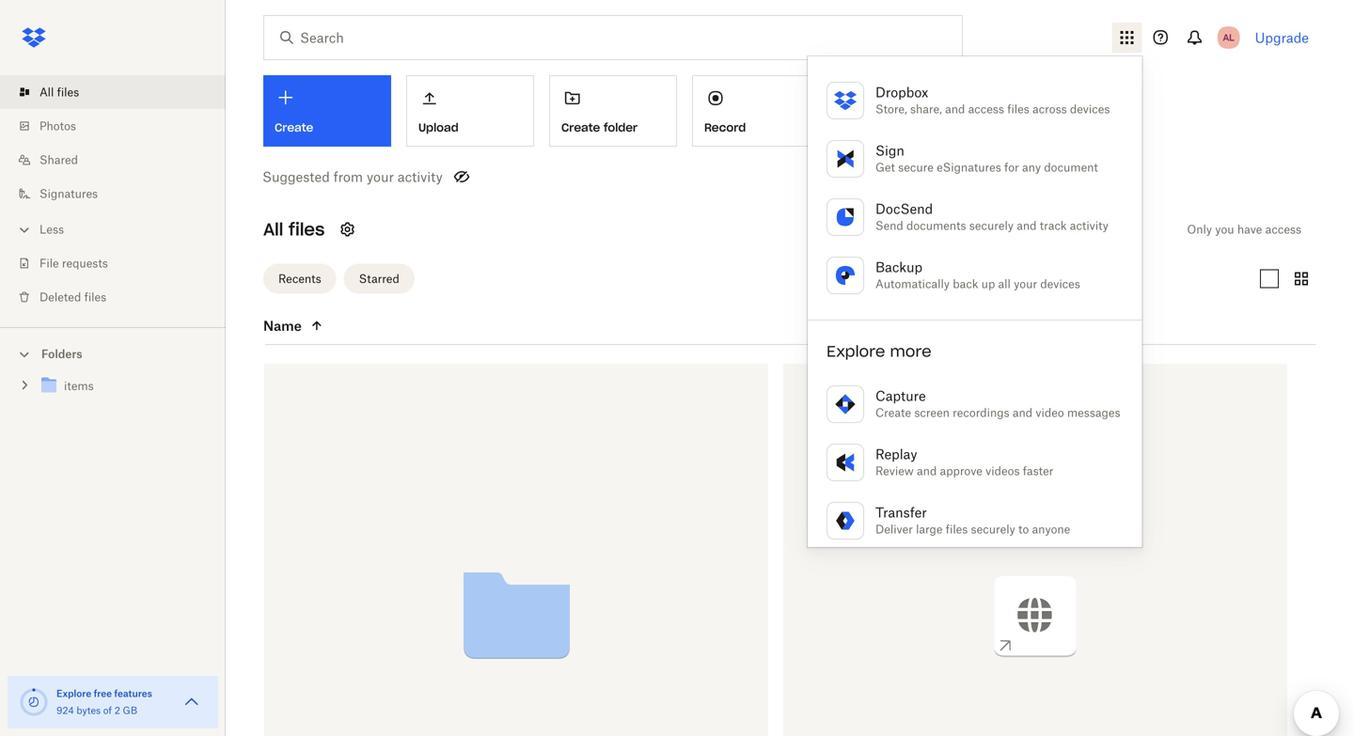 Task type: describe. For each thing, give the bounding box(es) containing it.
track
[[1040, 219, 1067, 233]]

anyone
[[1032, 522, 1071, 537]]

create folder button
[[549, 75, 677, 147]]

free
[[94, 688, 112, 700]]

folders
[[41, 347, 82, 361]]

review
[[876, 464, 914, 478]]

capture create screen recordings and video messages
[[876, 388, 1121, 420]]

deliver
[[876, 522, 913, 537]]

backup automatically back up all your devices
[[876, 259, 1080, 291]]

file requests link
[[15, 246, 226, 280]]

transfer deliver large files securely to anyone
[[876, 505, 1071, 537]]

list containing all files
[[0, 64, 226, 327]]

create inside capture create screen recordings and video messages
[[876, 406, 911, 420]]

files inside list item
[[57, 85, 79, 99]]

files inside "transfer deliver large files securely to anyone"
[[946, 522, 968, 537]]

videos
[[986, 464, 1020, 478]]

starred
[[359, 272, 400, 286]]

automatically
[[876, 277, 950, 291]]

esignatures
[[937, 160, 1001, 174]]

to
[[1019, 522, 1029, 537]]

1 vertical spatial access
[[1266, 222, 1302, 237]]

sign
[[876, 142, 905, 158]]

docsend
[[876, 201, 933, 217]]

any
[[1022, 160, 1041, 174]]

quota usage element
[[19, 688, 49, 718]]

across
[[1033, 102, 1067, 116]]

files inside dropbox store, share, and access files across devices
[[1007, 102, 1030, 116]]

and inside replay review and approve videos faster
[[917, 464, 937, 478]]

924
[[56, 705, 74, 717]]

deleted files
[[40, 290, 106, 304]]

sign get secure esignatures for any document
[[876, 142, 1098, 174]]

shared
[[40, 153, 78, 167]]

recents
[[278, 272, 321, 286]]

and inside docsend send documents securely and track activity
[[1017, 219, 1037, 233]]

features
[[114, 688, 152, 700]]

securely inside docsend send documents securely and track activity
[[969, 219, 1014, 233]]

and inside dropbox store, share, and access files across devices
[[945, 102, 965, 116]]

0 horizontal spatial activity
[[398, 169, 443, 185]]

files right deleted at the top of the page
[[84, 290, 106, 304]]

replay review and approve videos faster
[[876, 446, 1054, 478]]

all files link
[[15, 75, 226, 109]]

shared link
[[15, 143, 226, 177]]

folder
[[604, 120, 638, 135]]

all files list item
[[0, 75, 226, 109]]

record button
[[692, 75, 820, 147]]

folder, items row
[[264, 364, 768, 736]]

large
[[916, 522, 943, 537]]

less
[[40, 222, 64, 237]]

create folder
[[561, 120, 638, 135]]

all files inside list item
[[40, 85, 79, 99]]

deleted
[[40, 290, 81, 304]]

bytes
[[76, 705, 101, 717]]

pdf
[[873, 120, 894, 135]]

2
[[114, 705, 120, 717]]

access inside dropbox store, share, and access files across devices
[[968, 102, 1004, 116]]

create inside button
[[561, 120, 600, 135]]

of
[[103, 705, 112, 717]]

from
[[334, 169, 363, 185]]

requests
[[62, 256, 108, 270]]

files up recents button
[[289, 219, 325, 240]]

get
[[876, 160, 895, 174]]

file, money.web row
[[783, 364, 1288, 736]]

transfer
[[876, 505, 927, 521]]

secure
[[898, 160, 934, 174]]

messages
[[1067, 406, 1121, 420]]

edit
[[847, 120, 869, 135]]

dropbox store, share, and access files across devices
[[876, 84, 1110, 116]]

explore for explore free features 924 bytes of 2 gb
[[56, 688, 91, 700]]

dropbox
[[876, 84, 929, 100]]



Task type: vqa. For each thing, say whether or not it's contained in the screenshot.


Task type: locate. For each thing, give the bounding box(es) containing it.
recents button
[[263, 264, 336, 294]]

files
[[57, 85, 79, 99], [1007, 102, 1030, 116], [289, 219, 325, 240], [84, 290, 106, 304], [946, 522, 968, 537]]

all files
[[40, 85, 79, 99], [263, 219, 325, 240]]

and right share,
[[945, 102, 965, 116]]

files up photos
[[57, 85, 79, 99]]

0 horizontal spatial your
[[367, 169, 394, 185]]

document
[[1044, 160, 1098, 174]]

name
[[263, 318, 302, 334]]

create
[[561, 120, 600, 135], [876, 406, 911, 420]]

explore inside explore free features 924 bytes of 2 gb
[[56, 688, 91, 700]]

gb
[[123, 705, 137, 717]]

send
[[876, 219, 904, 233]]

photos link
[[15, 109, 226, 143]]

1 vertical spatial all files
[[263, 219, 325, 240]]

upgrade link
[[1255, 30, 1309, 46]]

list
[[0, 64, 226, 327]]

activity right from
[[398, 169, 443, 185]]

devices inside 'backup automatically back up all your devices'
[[1041, 277, 1080, 291]]

1 vertical spatial your
[[1014, 277, 1037, 291]]

edit pdf button
[[835, 75, 963, 147]]

name button
[[263, 315, 421, 337]]

explore
[[827, 342, 885, 361], [56, 688, 91, 700]]

1 horizontal spatial access
[[1266, 222, 1302, 237]]

devices right all
[[1041, 277, 1080, 291]]

up
[[982, 277, 995, 291]]

explore more
[[827, 342, 932, 361]]

0 horizontal spatial explore
[[56, 688, 91, 700]]

1 vertical spatial create
[[876, 406, 911, 420]]

all inside list item
[[40, 85, 54, 99]]

for
[[1004, 160, 1019, 174]]

video
[[1036, 406, 1064, 420]]

devices inside dropbox store, share, and access files across devices
[[1070, 102, 1110, 116]]

all files up photos
[[40, 85, 79, 99]]

0 horizontal spatial create
[[561, 120, 600, 135]]

files left across on the right of the page
[[1007, 102, 1030, 116]]

and left track
[[1017, 219, 1037, 233]]

suggested from your activity
[[262, 169, 443, 185]]

0 vertical spatial your
[[367, 169, 394, 185]]

1 horizontal spatial all files
[[263, 219, 325, 240]]

create left 'folder'
[[561, 120, 600, 135]]

your right all
[[1014, 277, 1037, 291]]

faster
[[1023, 464, 1054, 478]]

file requests
[[40, 256, 108, 270]]

explore for explore more
[[827, 342, 885, 361]]

securely up 'backup automatically back up all your devices'
[[969, 219, 1014, 233]]

have
[[1238, 222, 1263, 237]]

securely left to
[[971, 522, 1015, 537]]

folders button
[[0, 340, 226, 367]]

1 vertical spatial securely
[[971, 522, 1015, 537]]

0 vertical spatial devices
[[1070, 102, 1110, 116]]

devices
[[1070, 102, 1110, 116], [1041, 277, 1080, 291]]

0 vertical spatial securely
[[969, 219, 1014, 233]]

photos
[[40, 119, 76, 133]]

only you have access
[[1187, 222, 1302, 237]]

and
[[945, 102, 965, 116], [1017, 219, 1037, 233], [1013, 406, 1033, 420], [917, 464, 937, 478]]

suggested
[[262, 169, 330, 185]]

back
[[953, 277, 979, 291]]

edit pdf
[[847, 120, 894, 135]]

0 vertical spatial all files
[[40, 85, 79, 99]]

share,
[[910, 102, 942, 116]]

securely
[[969, 219, 1014, 233], [971, 522, 1015, 537]]

your right from
[[367, 169, 394, 185]]

signatures link
[[15, 177, 226, 211]]

explore up 924
[[56, 688, 91, 700]]

0 vertical spatial all
[[40, 85, 54, 99]]

file
[[40, 256, 59, 270]]

create down capture
[[876, 406, 911, 420]]

all up photos
[[40, 85, 54, 99]]

files right large
[[946, 522, 968, 537]]

your
[[367, 169, 394, 185], [1014, 277, 1037, 291]]

record
[[704, 120, 746, 135]]

documents
[[907, 219, 966, 233]]

access up sign get secure esignatures for any document
[[968, 102, 1004, 116]]

0 horizontal spatial access
[[968, 102, 1004, 116]]

1 vertical spatial activity
[[1070, 219, 1109, 233]]

recordings
[[953, 406, 1010, 420]]

1 horizontal spatial all
[[263, 219, 283, 240]]

devices right across on the right of the page
[[1070, 102, 1110, 116]]

backup
[[876, 259, 923, 275]]

less image
[[15, 221, 34, 239]]

0 horizontal spatial all files
[[40, 85, 79, 99]]

all
[[40, 85, 54, 99], [263, 219, 283, 240]]

1 horizontal spatial activity
[[1070, 219, 1109, 233]]

activity inside docsend send documents securely and track activity
[[1070, 219, 1109, 233]]

1 horizontal spatial explore
[[827, 342, 885, 361]]

and left video
[[1013, 406, 1033, 420]]

1 vertical spatial devices
[[1041, 277, 1080, 291]]

explore free features 924 bytes of 2 gb
[[56, 688, 152, 717]]

you
[[1215, 222, 1235, 237]]

0 horizontal spatial all
[[40, 85, 54, 99]]

1 horizontal spatial create
[[876, 406, 911, 420]]

activity
[[398, 169, 443, 185], [1070, 219, 1109, 233]]

docsend send documents securely and track activity
[[876, 201, 1109, 233]]

all files up recents button
[[263, 219, 325, 240]]

all
[[998, 277, 1011, 291]]

1 horizontal spatial your
[[1014, 277, 1037, 291]]

dropbox image
[[15, 19, 53, 56]]

capture
[[876, 388, 926, 404]]

0 vertical spatial create
[[561, 120, 600, 135]]

approve
[[940, 464, 983, 478]]

explore left more
[[827, 342, 885, 361]]

access right have
[[1266, 222, 1302, 237]]

0 vertical spatial activity
[[398, 169, 443, 185]]

starred button
[[344, 264, 415, 294]]

all up recents button
[[263, 219, 283, 240]]

activity right track
[[1070, 219, 1109, 233]]

0 vertical spatial explore
[[827, 342, 885, 361]]

1 vertical spatial all
[[263, 219, 283, 240]]

1 vertical spatial explore
[[56, 688, 91, 700]]

and right review
[[917, 464, 937, 478]]

signatures
[[40, 187, 98, 201]]

replay
[[876, 446, 917, 462]]

screen
[[914, 406, 950, 420]]

upgrade
[[1255, 30, 1309, 46]]

and inside capture create screen recordings and video messages
[[1013, 406, 1033, 420]]

deleted files link
[[15, 280, 226, 314]]

your inside 'backup automatically back up all your devices'
[[1014, 277, 1037, 291]]

store,
[[876, 102, 907, 116]]

only
[[1187, 222, 1212, 237]]

0 vertical spatial access
[[968, 102, 1004, 116]]

securely inside "transfer deliver large files securely to anyone"
[[971, 522, 1015, 537]]

more
[[890, 342, 932, 361]]



